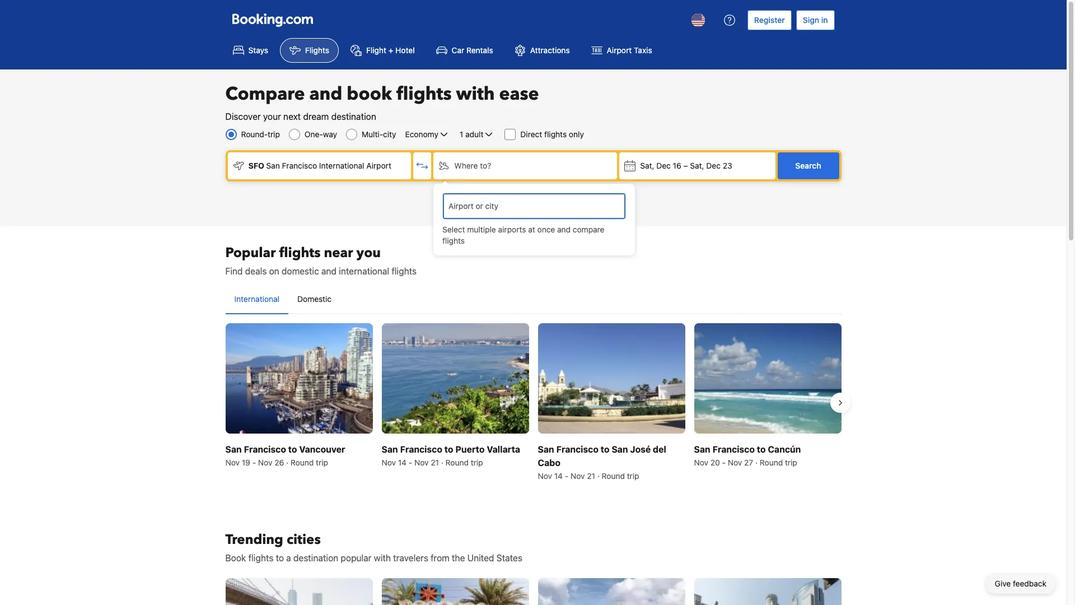 Task type: vqa. For each thing, say whether or not it's contained in the screenshot.
the Hotel
yes



Task type: locate. For each thing, give the bounding box(es) containing it.
round-
[[241, 129, 268, 139]]

0 horizontal spatial international
[[234, 294, 280, 304]]

1 vertical spatial destination
[[294, 553, 339, 563]]

nov
[[225, 458, 240, 467], [258, 458, 273, 467], [382, 458, 396, 467], [415, 458, 429, 467], [694, 458, 709, 467], [728, 458, 742, 467], [538, 471, 552, 481], [571, 471, 585, 481]]

with inside compare and book flights with ease discover your next dream destination
[[456, 82, 495, 106]]

give
[[995, 579, 1011, 588]]

1 vertical spatial international
[[234, 294, 280, 304]]

0 vertical spatial international
[[319, 161, 364, 170]]

attractions link
[[505, 38, 580, 63]]

1 vertical spatial 21
[[587, 471, 595, 481]]

dec
[[657, 161, 671, 170], [707, 161, 721, 170]]

sat, left 16
[[640, 161, 655, 170]]

dec left 16
[[657, 161, 671, 170]]

francisco for san francisco to puerto vallarta
[[400, 444, 443, 454]]

francisco inside san francisco to cancún nov 20 - nov 27 · round trip
[[713, 444, 755, 454]]

dec left 23
[[707, 161, 721, 170]]

destination inside compare and book flights with ease discover your next dream destination
[[331, 111, 376, 122]]

sfo
[[248, 161, 264, 170]]

francisco left puerto
[[400, 444, 443, 454]]

trip down puerto
[[471, 458, 483, 467]]

1 horizontal spatial dec
[[707, 161, 721, 170]]

select
[[443, 225, 465, 234]]

international inside button
[[234, 294, 280, 304]]

register link
[[748, 10, 792, 30]]

san francisco to san josé del cabo image
[[538, 323, 685, 434]]

car rentals link
[[427, 38, 503, 63]]

on
[[269, 266, 279, 276]]

23
[[723, 161, 733, 170]]

one-
[[305, 129, 323, 139]]

dream
[[303, 111, 329, 122]]

popular flights near you find deals on domestic and international flights
[[225, 244, 417, 276]]

tab list
[[225, 285, 842, 315]]

trip down josé
[[627, 471, 640, 481]]

round inside san francisco to san josé del cabo nov 14 - nov 21 · round trip
[[602, 471, 625, 481]]

and inside select multiple airports at once and compare flights
[[557, 225, 571, 234]]

and down near
[[322, 266, 337, 276]]

stays
[[248, 45, 268, 55]]

with up the adult
[[456, 82, 495, 106]]

round inside san francisco to vancouver nov 19 - nov 26 · round trip
[[291, 458, 314, 467]]

one-way
[[305, 129, 337, 139]]

flights down trending
[[248, 553, 274, 563]]

vancouver
[[299, 444, 345, 454]]

san inside san francisco to vancouver nov 19 - nov 26 · round trip
[[225, 444, 242, 454]]

flights link
[[280, 38, 339, 63]]

0 horizontal spatial dec
[[657, 161, 671, 170]]

flights
[[397, 82, 452, 106], [545, 129, 567, 139], [443, 236, 465, 245], [279, 244, 321, 262], [392, 266, 417, 276], [248, 553, 274, 563]]

booking.com logo image
[[232, 13, 313, 27], [232, 13, 313, 27]]

give feedback
[[995, 579, 1047, 588]]

and right once
[[557, 225, 571, 234]]

flight + hotel link
[[341, 38, 424, 63]]

francisco inside san francisco to san josé del cabo nov 14 - nov 21 · round trip
[[557, 444, 599, 454]]

0 horizontal spatial with
[[374, 553, 391, 563]]

to left a
[[276, 553, 284, 563]]

2 vertical spatial and
[[322, 266, 337, 276]]

to left puerto
[[445, 444, 454, 454]]

francisco up the cabo in the bottom of the page
[[557, 444, 599, 454]]

next
[[283, 111, 301, 122]]

1 sat, from the left
[[640, 161, 655, 170]]

airports
[[498, 225, 526, 234]]

flights down select
[[443, 236, 465, 245]]

where to?
[[455, 161, 491, 170]]

cabo
[[538, 458, 561, 468]]

you
[[357, 244, 381, 262]]

san inside san francisco to puerto vallarta nov 14 - nov 21 · round trip
[[382, 444, 398, 454]]

flights inside select multiple airports at once and compare flights
[[443, 236, 465, 245]]

multiple
[[467, 225, 496, 234]]

airport inside the 'airport taxis' link
[[607, 45, 632, 55]]

international
[[319, 161, 364, 170], [234, 294, 280, 304]]

0 vertical spatial 14
[[398, 458, 407, 467]]

19
[[242, 458, 250, 467]]

destination
[[331, 111, 376, 122], [294, 553, 339, 563]]

0 vertical spatial destination
[[331, 111, 376, 122]]

flights left only
[[545, 129, 567, 139]]

round
[[291, 458, 314, 467], [446, 458, 469, 467], [760, 458, 783, 467], [602, 471, 625, 481]]

and
[[309, 82, 342, 106], [557, 225, 571, 234], [322, 266, 337, 276]]

21
[[431, 458, 439, 467], [587, 471, 595, 481]]

domestic button
[[289, 285, 341, 314]]

to left vancouver
[[288, 444, 297, 454]]

trending
[[225, 531, 283, 549]]

round inside san francisco to cancún nov 20 - nov 27 · round trip
[[760, 458, 783, 467]]

sat, dec 16 – sat, dec 23
[[640, 161, 733, 170]]

1 horizontal spatial sat,
[[690, 161, 704, 170]]

0 vertical spatial 21
[[431, 458, 439, 467]]

sat, dec 16 – sat, dec 23 button
[[620, 152, 776, 179]]

francisco for san francisco to vancouver
[[244, 444, 286, 454]]

to inside san francisco to san josé del cabo nov 14 - nov 21 · round trip
[[601, 444, 610, 454]]

sat,
[[640, 161, 655, 170], [690, 161, 704, 170]]

francisco inside san francisco to vancouver nov 19 - nov 26 · round trip
[[244, 444, 286, 454]]

once
[[538, 225, 555, 234]]

destination up 'multi-'
[[331, 111, 376, 122]]

1 vertical spatial airport
[[366, 161, 392, 170]]

way
[[323, 129, 337, 139]]

1 vertical spatial with
[[374, 553, 391, 563]]

to inside san francisco to puerto vallarta nov 14 - nov 21 · round trip
[[445, 444, 454, 454]]

sat, right –
[[690, 161, 704, 170]]

francisco up 27
[[713, 444, 755, 454]]

0 horizontal spatial 21
[[431, 458, 439, 467]]

francisco inside san francisco to puerto vallarta nov 14 - nov 21 · round trip
[[400, 444, 443, 454]]

and inside compare and book flights with ease discover your next dream destination
[[309, 82, 342, 106]]

1 dec from the left
[[657, 161, 671, 170]]

destination inside trending cities book flights to a destination popular with travelers from the united states
[[294, 553, 339, 563]]

san
[[266, 161, 280, 170], [225, 444, 242, 454], [382, 444, 398, 454], [538, 444, 554, 454], [612, 444, 628, 454], [694, 444, 711, 454]]

with right popular
[[374, 553, 391, 563]]

with
[[456, 82, 495, 106], [374, 553, 391, 563]]

trip inside san francisco to puerto vallarta nov 14 - nov 21 · round trip
[[471, 458, 483, 467]]

1 adult
[[460, 129, 484, 139]]

14 inside san francisco to san josé del cabo nov 14 - nov 21 · round trip
[[554, 471, 563, 481]]

0 vertical spatial and
[[309, 82, 342, 106]]

a
[[286, 553, 291, 563]]

21 inside san francisco to puerto vallarta nov 14 - nov 21 · round trip
[[431, 458, 439, 467]]

san inside san francisco to cancún nov 20 - nov 27 · round trip
[[694, 444, 711, 454]]

region
[[217, 319, 851, 486]]

1 horizontal spatial 14
[[554, 471, 563, 481]]

airport taxis
[[607, 45, 652, 55]]

to?
[[480, 161, 491, 170]]

feedback
[[1013, 579, 1047, 588]]

international down deals
[[234, 294, 280, 304]]

to inside san francisco to cancún nov 20 - nov 27 · round trip
[[757, 444, 766, 454]]

to inside san francisco to vancouver nov 19 - nov 26 · round trip
[[288, 444, 297, 454]]

only
[[569, 129, 584, 139]]

flights
[[305, 45, 329, 55]]

2 dec from the left
[[707, 161, 721, 170]]

trip down cancún
[[785, 458, 798, 467]]

compare
[[225, 82, 305, 106]]

discover
[[225, 111, 261, 122]]

trip down your
[[268, 129, 280, 139]]

+
[[389, 45, 393, 55]]

attractions
[[530, 45, 570, 55]]

1 horizontal spatial with
[[456, 82, 495, 106]]

–
[[684, 161, 688, 170]]

trip down vancouver
[[316, 458, 328, 467]]

0 vertical spatial with
[[456, 82, 495, 106]]

1 vertical spatial 14
[[554, 471, 563, 481]]

to left cancún
[[757, 444, 766, 454]]

1 horizontal spatial airport
[[607, 45, 632, 55]]

1 horizontal spatial international
[[319, 161, 364, 170]]

0 horizontal spatial sat,
[[640, 161, 655, 170]]

search button
[[778, 152, 839, 179]]

destination down cities
[[294, 553, 339, 563]]

international down way
[[319, 161, 364, 170]]

san francisco to vancouver image
[[225, 323, 373, 434]]

sign in link
[[796, 10, 835, 30]]

0 vertical spatial airport
[[607, 45, 632, 55]]

to left josé
[[601, 444, 610, 454]]

flights up economy
[[397, 82, 452, 106]]

airport left taxis
[[607, 45, 632, 55]]

san for san francisco to san josé del cabo
[[538, 444, 554, 454]]

josé
[[630, 444, 651, 454]]

airport down multi-city
[[366, 161, 392, 170]]

1 horizontal spatial 21
[[587, 471, 595, 481]]

and up dream
[[309, 82, 342, 106]]

-
[[252, 458, 256, 467], [409, 458, 412, 467], [722, 458, 726, 467], [565, 471, 569, 481]]

direct flights only
[[521, 129, 584, 139]]

1 vertical spatial and
[[557, 225, 571, 234]]

0 horizontal spatial 14
[[398, 458, 407, 467]]

cities
[[287, 531, 321, 549]]

francisco for san francisco to cancún
[[713, 444, 755, 454]]

0 horizontal spatial airport
[[366, 161, 392, 170]]

international button
[[225, 285, 289, 314]]

francisco up 26
[[244, 444, 286, 454]]

compare and book flights with ease discover your next dream destination
[[225, 82, 539, 122]]



Task type: describe. For each thing, give the bounding box(es) containing it.
20
[[711, 458, 720, 467]]

with inside trending cities book flights to a destination popular with travelers from the united states
[[374, 553, 391, 563]]

where to? button
[[434, 152, 617, 179]]

car
[[452, 45, 465, 55]]

· inside san francisco to puerto vallarta nov 14 - nov 21 · round trip
[[441, 458, 444, 467]]

sfo san francisco international airport
[[248, 161, 392, 170]]

francisco down the one- at left top
[[282, 161, 317, 170]]

to for cancún
[[757, 444, 766, 454]]

international
[[339, 266, 389, 276]]

- inside san francisco to cancún nov 20 - nov 27 · round trip
[[722, 458, 726, 467]]

· inside san francisco to vancouver nov 19 - nov 26 · round trip
[[286, 458, 289, 467]]

san francisco to san josé del cabo nov 14 - nov 21 · round trip
[[538, 444, 667, 481]]

- inside san francisco to vancouver nov 19 - nov 26 · round trip
[[252, 458, 256, 467]]

san francisco to cancún nov 20 - nov 27 · round trip
[[694, 444, 801, 467]]

- inside san francisco to puerto vallarta nov 14 - nov 21 · round trip
[[409, 458, 412, 467]]

1
[[460, 129, 463, 139]]

your
[[263, 111, 281, 122]]

deals
[[245, 266, 267, 276]]

flight + hotel
[[366, 45, 415, 55]]

14 inside san francisco to puerto vallarta nov 14 - nov 21 · round trip
[[398, 458, 407, 467]]

book
[[347, 82, 392, 106]]

car rentals
[[452, 45, 493, 55]]

near
[[324, 244, 353, 262]]

united
[[468, 553, 494, 563]]

multi-city
[[362, 129, 396, 139]]

book
[[225, 553, 246, 563]]

round inside san francisco to puerto vallarta nov 14 - nov 21 · round trip
[[446, 458, 469, 467]]

vallarta
[[487, 444, 520, 454]]

flight
[[366, 45, 386, 55]]

· inside san francisco to cancún nov 20 - nov 27 · round trip
[[756, 458, 758, 467]]

and inside popular flights near you find deals on domestic and international flights
[[322, 266, 337, 276]]

region containing san francisco to vancouver
[[217, 319, 851, 486]]

san francisco to cancún image
[[694, 323, 842, 434]]

2 sat, from the left
[[690, 161, 704, 170]]

san for san francisco to vancouver
[[225, 444, 242, 454]]

taxis
[[634, 45, 652, 55]]

1 adult button
[[459, 128, 496, 141]]

at
[[528, 225, 535, 234]]

the
[[452, 553, 465, 563]]

sign
[[803, 15, 820, 25]]

flights right international in the left top of the page
[[392, 266, 417, 276]]

cancún
[[768, 444, 801, 454]]

city
[[383, 129, 396, 139]]

sign in
[[803, 15, 828, 25]]

domestic
[[282, 266, 319, 276]]

del
[[653, 444, 667, 454]]

economy
[[405, 129, 439, 139]]

rentals
[[467, 45, 493, 55]]

multi-
[[362, 129, 383, 139]]

puerto
[[456, 444, 485, 454]]

states
[[497, 553, 523, 563]]

16
[[673, 161, 682, 170]]

to for puerto
[[445, 444, 454, 454]]

san for san francisco to puerto vallarta
[[382, 444, 398, 454]]

san francisco to puerto vallarta nov 14 - nov 21 · round trip
[[382, 444, 520, 467]]

search
[[796, 161, 822, 170]]

to for san
[[601, 444, 610, 454]]

flights inside compare and book flights with ease discover your next dream destination
[[397, 82, 452, 106]]

trip inside san francisco to cancún nov 20 - nov 27 · round trip
[[785, 458, 798, 467]]

27
[[745, 458, 754, 467]]

find
[[225, 266, 243, 276]]

direct
[[521, 129, 542, 139]]

ease
[[499, 82, 539, 106]]

travelers
[[393, 553, 428, 563]]

trending cities book flights to a destination popular with travelers from the united states
[[225, 531, 523, 563]]

adult
[[466, 129, 484, 139]]

- inside san francisco to san josé del cabo nov 14 - nov 21 · round trip
[[565, 471, 569, 481]]

from
[[431, 553, 450, 563]]

san francisco to puerto vallarta image
[[382, 323, 529, 434]]

21 inside san francisco to san josé del cabo nov 14 - nov 21 · round trip
[[587, 471, 595, 481]]

airport taxis link
[[582, 38, 662, 63]]

francisco for san francisco to san josé del cabo
[[557, 444, 599, 454]]

26
[[275, 458, 284, 467]]

trip inside san francisco to san josé del cabo nov 14 - nov 21 · round trip
[[627, 471, 640, 481]]

tab list containing international
[[225, 285, 842, 315]]

trip inside san francisco to vancouver nov 19 - nov 26 · round trip
[[316, 458, 328, 467]]

round-trip
[[241, 129, 280, 139]]

select multiple airports at once and compare flights
[[443, 225, 605, 245]]

to for vancouver
[[288, 444, 297, 454]]

flights up domestic
[[279, 244, 321, 262]]

san francisco to vancouver nov 19 - nov 26 · round trip
[[225, 444, 345, 467]]

Airport or city text field
[[448, 200, 621, 212]]

popular
[[225, 244, 276, 262]]

flights inside trending cities book flights to a destination popular with travelers from the united states
[[248, 553, 274, 563]]

compare
[[573, 225, 605, 234]]

hotel
[[396, 45, 415, 55]]

san for san francisco to cancún
[[694, 444, 711, 454]]

where
[[455, 161, 478, 170]]

to inside trending cities book flights to a destination popular with travelers from the united states
[[276, 553, 284, 563]]

· inside san francisco to san josé del cabo nov 14 - nov 21 · round trip
[[598, 471, 600, 481]]

in
[[822, 15, 828, 25]]

stays link
[[223, 38, 278, 63]]

give feedback button
[[986, 574, 1056, 594]]

register
[[754, 15, 785, 25]]



